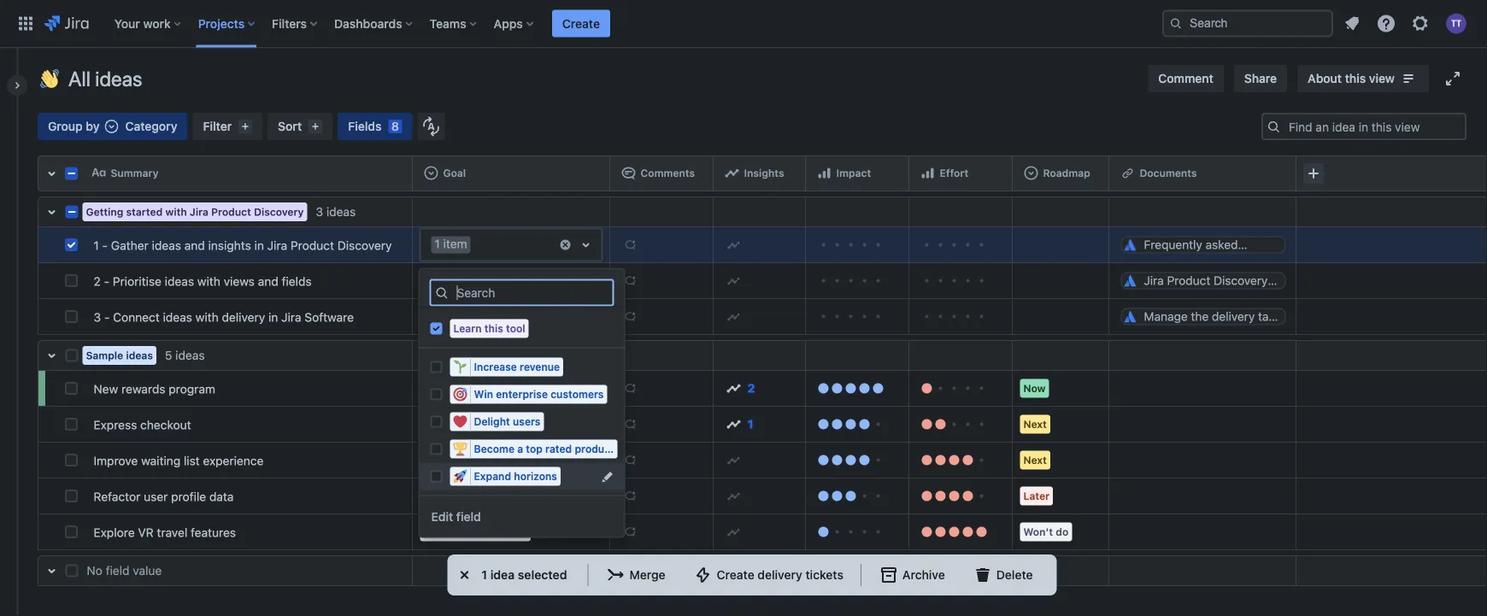 Task type: describe. For each thing, give the bounding box(es) containing it.
summary
[[111, 167, 159, 179]]

sort
[[278, 119, 302, 133]]

1 vertical spatial win
[[444, 418, 463, 430]]

projects button
[[193, 10, 262, 37]]

all ideas
[[68, 67, 142, 90]]

- for 3
[[104, 310, 110, 324]]

prioritise
[[113, 274, 162, 288]]

:heart: image
[[424, 453, 437, 467]]

archive button
[[868, 562, 955, 589]]

group by
[[48, 119, 100, 133]]

1 horizontal spatial top
[[526, 443, 543, 455]]

hyperlink image
[[1121, 166, 1135, 180]]

1 vertical spatial win enterprise customers
[[444, 418, 574, 430]]

travel
[[157, 526, 187, 540]]

gather
[[111, 238, 149, 253]]

0 vertical spatial expand
[[474, 471, 511, 483]]

comments image
[[622, 166, 636, 180]]

2 for 2 - prioritise ideas with views and fields
[[94, 274, 101, 288]]

filters
[[272, 16, 307, 30]]

clear image
[[559, 238, 572, 252]]

effort image
[[921, 166, 935, 180]]

teams button
[[425, 10, 484, 37]]

insights image for 1
[[727, 418, 741, 431]]

effort
[[940, 167, 969, 179]]

0 horizontal spatial delivery
[[222, 310, 265, 324]]

projects
[[198, 16, 245, 30]]

2 - prioritise ideas with views and fields
[[94, 274, 312, 288]]

improve
[[94, 454, 138, 468]]

summary image
[[92, 166, 106, 180]]

delivery inside button
[[758, 568, 803, 582]]

your work button
[[109, 10, 188, 37]]

roadmap
[[1043, 167, 1090, 179]]

learn this tool for 3 - connect ideas with delivery in jira software
[[424, 311, 495, 323]]

delete
[[996, 568, 1033, 582]]

tickets
[[806, 568, 844, 582]]

next for improve waiting list experience
[[1024, 454, 1047, 466]]

express
[[94, 418, 137, 432]]

appswitcher icon image
[[15, 13, 36, 34]]

documents
[[1140, 167, 1197, 179]]

1 for 1 item
[[435, 237, 440, 251]]

vr
[[138, 526, 154, 540]]

edit field
[[431, 509, 481, 524]]

explore vr travel features
[[94, 526, 236, 540]]

no field value
[[87, 564, 162, 578]]

about
[[1308, 71, 1342, 85]]

1 idea selected
[[482, 568, 567, 582]]

expand image
[[1443, 68, 1463, 89]]

Find an idea in this view field
[[1284, 115, 1465, 138]]

filter
[[203, 119, 232, 133]]

1 vertical spatial :rocket: image
[[424, 525, 437, 539]]

0 horizontal spatial and
[[184, 238, 205, 253]]

1 vertical spatial become
[[444, 490, 485, 502]]

selected
[[518, 568, 567, 582]]

field for edit
[[456, 509, 481, 524]]

data
[[209, 490, 234, 504]]

2 button
[[720, 375, 799, 402]]

1 horizontal spatial users
[[513, 416, 541, 428]]

this inside about this view dropdown button
[[1345, 71, 1366, 85]]

comments button
[[617, 160, 706, 187]]

current project sidebar image
[[0, 68, 38, 103]]

comment
[[1159, 71, 1214, 85]]

insights
[[208, 238, 251, 253]]

effort button
[[916, 160, 1006, 187]]

1 for 1
[[748, 417, 754, 431]]

your profile and settings image
[[1446, 13, 1467, 34]]

5 ideas
[[165, 348, 205, 362]]

idea
[[490, 568, 515, 582]]

1 vertical spatial horizons
[[484, 526, 527, 538]]

experience
[[203, 454, 264, 468]]

archive
[[903, 568, 945, 582]]

1 vertical spatial become a top rated product
[[444, 490, 585, 502]]

goal image
[[424, 166, 438, 180]]

insights button
[[720, 160, 799, 187]]

profile
[[171, 490, 206, 504]]

edit
[[431, 509, 453, 524]]

filters button
[[267, 10, 324, 37]]

group
[[48, 119, 83, 133]]

1 vertical spatial revenue
[[490, 383, 530, 394]]

1 button
[[720, 411, 799, 438]]

impact image
[[818, 166, 831, 180]]

goal button
[[419, 160, 603, 187]]

features
[[191, 526, 236, 540]]

merge
[[630, 568, 666, 582]]

1 horizontal spatial :rocket: image
[[453, 470, 467, 483]]

0 vertical spatial enterprise
[[496, 388, 548, 400]]

1 vertical spatial rated
[[515, 490, 542, 502]]

:wave: image
[[40, 69, 59, 88]]

delete image
[[973, 565, 993, 586]]

create for create delivery tickets
[[717, 568, 755, 582]]

checkout
[[140, 418, 191, 432]]

value
[[133, 564, 162, 578]]

impact button
[[812, 160, 902, 187]]

no
[[87, 564, 102, 578]]

new
[[94, 382, 118, 396]]

do
[[1056, 526, 1069, 538]]

teams
[[430, 16, 466, 30]]

merge image
[[606, 565, 626, 586]]

collapse all image
[[41, 163, 62, 184]]

about this view button
[[1298, 65, 1429, 92]]

1 item
[[435, 237, 467, 251]]

0 vertical spatial revenue
[[520, 361, 560, 373]]

0 vertical spatial product
[[575, 443, 615, 455]]

item
[[443, 237, 467, 251]]

views
[[224, 274, 255, 288]]

category
[[125, 119, 177, 133]]

1 for 1 idea selected
[[482, 568, 487, 582]]

0 horizontal spatial users
[[483, 454, 511, 466]]

1 horizontal spatial :rocket: image
[[453, 470, 467, 483]]

0 vertical spatial become
[[474, 443, 515, 455]]

now
[[1024, 383, 1046, 394]]

1 vertical spatial a
[[487, 490, 493, 502]]

1 vertical spatial customers
[[521, 418, 574, 430]]

1 for 1 - gather ideas and insights in jira product discovery
[[94, 238, 99, 253]]

8
[[391, 119, 399, 133]]

comment button
[[1148, 65, 1224, 92]]

0 vertical spatial customers
[[551, 388, 604, 400]]

insights
[[744, 167, 784, 179]]

insights image
[[725, 166, 739, 180]]

show description image
[[1398, 68, 1419, 89]]

1 vertical spatial and
[[258, 274, 278, 288]]

1 - gather ideas and insights in jira product discovery
[[94, 238, 392, 253]]

explore
[[94, 526, 135, 540]]

won't
[[1024, 526, 1053, 538]]

archive image
[[879, 565, 899, 586]]

refactor user profile data
[[94, 490, 234, 504]]

0 vertical spatial become a top rated product
[[474, 443, 615, 455]]

share
[[1244, 71, 1277, 85]]

summary button
[[87, 160, 406, 187]]



Task type: vqa. For each thing, say whether or not it's contained in the screenshot.
first "Next" from the bottom of the page
yes



Task type: locate. For each thing, give the bounding box(es) containing it.
edit option image
[[597, 466, 618, 487]]

:rocket: image up edit field
[[453, 470, 467, 483]]

1 horizontal spatial win
[[474, 388, 493, 400]]

1 vertical spatial delight users
[[444, 454, 511, 466]]

connect
[[113, 310, 160, 324]]

5
[[165, 348, 172, 362]]

apps
[[494, 16, 523, 30]]

learn this tool
[[424, 275, 495, 287], [424, 311, 495, 323], [453, 323, 525, 335]]

1 horizontal spatial rated
[[545, 443, 572, 455]]

1 vertical spatial 2
[[748, 381, 755, 395]]

insights image inside "1" "button"
[[727, 418, 741, 431]]

1 vertical spatial top
[[496, 490, 513, 502]]

fields
[[348, 119, 382, 133]]

create right apps dropdown button at the left of the page
[[562, 16, 600, 30]]

2 insights image from the top
[[727, 418, 741, 431]]

Search field
[[1162, 10, 1333, 37], [452, 281, 612, 305]]

:rocket: image down edit
[[424, 525, 437, 539]]

horizons left edit option icon
[[514, 471, 557, 483]]

product
[[575, 443, 615, 455], [545, 490, 585, 502]]

field right no
[[106, 564, 130, 578]]

- left connect
[[104, 310, 110, 324]]

by
[[86, 119, 100, 133]]

2 next from the top
[[1024, 454, 1047, 466]]

0 vertical spatial -
[[102, 238, 108, 253]]

insights image down 2 button
[[727, 418, 741, 431]]

1 vertical spatial :rocket: image
[[424, 525, 437, 539]]

1 horizontal spatial field
[[456, 509, 481, 524]]

your work
[[114, 16, 171, 30]]

1 down 2 button
[[748, 417, 754, 431]]

:heart: image
[[453, 415, 467, 429], [453, 415, 467, 429], [424, 453, 437, 467]]

0 vertical spatial top
[[526, 443, 543, 455]]

waiting
[[141, 454, 180, 468]]

1 horizontal spatial and
[[258, 274, 278, 288]]

work
[[143, 16, 171, 30]]

become right :heart: icon
[[474, 443, 515, 455]]

0 vertical spatial create
[[562, 16, 600, 30]]

learn this tool for 2 - prioritise ideas with views and fields
[[424, 275, 495, 287]]

1 vertical spatial field
[[106, 564, 130, 578]]

0 horizontal spatial top
[[496, 490, 513, 502]]

customers
[[551, 388, 604, 400], [521, 418, 574, 430]]

become up edit field
[[444, 490, 485, 502]]

next
[[1024, 418, 1047, 430], [1024, 454, 1047, 466]]

primary element
[[10, 0, 1162, 47]]

0 vertical spatial 2
[[94, 274, 101, 288]]

0 vertical spatial delivery
[[222, 310, 265, 324]]

delivery down 'views'
[[222, 310, 265, 324]]

:rocket: image down edit
[[424, 525, 437, 539]]

expand horizons for :rocket: icon to the bottom
[[444, 526, 527, 538]]

expand horizons up edit field
[[474, 471, 557, 483]]

1 horizontal spatial a
[[517, 443, 523, 455]]

insights image
[[727, 382, 741, 395], [727, 418, 741, 431]]

search field up share
[[1162, 10, 1333, 37]]

and left fields
[[258, 274, 278, 288]]

2 left prioritise
[[94, 274, 101, 288]]

create inside button
[[562, 16, 600, 30]]

notifications image
[[1342, 13, 1363, 34]]

1 horizontal spatial 2
[[748, 381, 755, 395]]

0 horizontal spatial field
[[106, 564, 130, 578]]

become a top rated product up edit option icon
[[474, 443, 615, 455]]

3 - connect ideas with delivery in jira software
[[94, 310, 354, 324]]

banner
[[0, 0, 1487, 48]]

banner containing your work
[[0, 0, 1487, 48]]

sort button
[[268, 113, 333, 140]]

jira image
[[44, 13, 89, 34], [44, 13, 89, 34]]

0 vertical spatial increase revenue
[[474, 361, 560, 373]]

comments
[[641, 167, 695, 179]]

1 vertical spatial delivery
[[758, 568, 803, 582]]

:trophy: image
[[424, 489, 437, 503]]

1 vertical spatial next
[[1024, 454, 1047, 466]]

search field inside banner
[[1162, 10, 1333, 37]]

2 for 2
[[748, 381, 755, 395]]

0 horizontal spatial in
[[254, 238, 264, 253]]

1 vertical spatial create
[[717, 568, 755, 582]]

field for no
[[106, 564, 130, 578]]

learn
[[424, 275, 452, 287], [424, 311, 452, 323], [453, 323, 482, 335]]

polaris common.ui.field config.add.add more.icon image
[[1304, 163, 1324, 184]]

create for create
[[562, 16, 600, 30]]

sample ideas
[[86, 350, 153, 362]]

impact
[[836, 167, 871, 179]]

field inside button
[[456, 509, 481, 524]]

and
[[184, 238, 205, 253], [258, 274, 278, 288]]

delivery left tickets
[[758, 568, 803, 582]]

become
[[474, 443, 515, 455], [444, 490, 485, 502]]

roadmap button
[[1019, 160, 1102, 187]]

getting
[[86, 206, 123, 218], [86, 206, 123, 218]]

sample
[[86, 350, 123, 362]]

:seedling: image
[[453, 360, 467, 374], [453, 360, 467, 374], [424, 382, 437, 395], [424, 382, 437, 395]]

0 vertical spatial expand horizons
[[474, 471, 557, 483]]

1 left idea
[[482, 568, 487, 582]]

tool for 2 - prioritise ideas with views and fields
[[476, 275, 495, 287]]

documents button
[[1116, 160, 1289, 187]]

goal
[[443, 167, 466, 179]]

jira
[[190, 206, 209, 218], [190, 206, 209, 218], [267, 238, 287, 253], [281, 310, 301, 324]]

about this view
[[1308, 71, 1395, 85]]

- for 2
[[104, 274, 109, 288]]

1 horizontal spatial create
[[717, 568, 755, 582]]

1 vertical spatial -
[[104, 274, 109, 288]]

1 vertical spatial expand horizons
[[444, 526, 527, 538]]

fields
[[282, 274, 312, 288]]

0 vertical spatial horizons
[[514, 471, 557, 483]]

insights image up "1" "button"
[[727, 382, 741, 395]]

expand horizons
[[474, 471, 557, 483], [444, 526, 527, 538]]

create button
[[552, 10, 610, 37]]

insights image for 2
[[727, 382, 741, 395]]

0 vertical spatial win enterprise customers
[[474, 388, 604, 400]]

insights image inside 2 button
[[727, 382, 741, 395]]

autosave is enabled image
[[423, 116, 440, 137]]

:rocket: image up edit field
[[453, 470, 467, 483]]

1 left item
[[435, 237, 440, 251]]

cell
[[610, 197, 714, 227], [610, 197, 714, 227], [714, 197, 806, 227], [714, 197, 806, 227], [806, 197, 909, 227], [806, 197, 909, 227], [909, 197, 1013, 227], [909, 197, 1013, 227], [1013, 197, 1109, 227], [1013, 197, 1109, 227], [1297, 197, 1487, 227], [1297, 227, 1487, 263], [1297, 263, 1487, 299], [1013, 299, 1109, 335], [1297, 299, 1487, 335], [413, 340, 610, 371], [714, 340, 806, 371], [806, 340, 909, 371], [1013, 340, 1109, 371], [1297, 371, 1487, 407], [1109, 407, 1297, 443], [1297, 407, 1487, 443], [1109, 443, 1297, 479], [1297, 443, 1487, 479], [1297, 479, 1487, 515], [1109, 515, 1297, 550], [1297, 515, 1487, 550], [413, 556, 610, 586], [1109, 556, 1297, 586]]

settings image
[[1410, 13, 1431, 34]]

0 vertical spatial delight
[[474, 416, 510, 428]]

your
[[114, 16, 140, 30]]

:dart: image
[[424, 418, 437, 431]]

next up later
[[1024, 454, 1047, 466]]

expand horizons down edit field
[[444, 526, 527, 538]]

view
[[1369, 71, 1395, 85]]

1 vertical spatial expand
[[444, 526, 481, 538]]

1 vertical spatial product
[[545, 490, 585, 502]]

software
[[305, 310, 354, 324]]

list
[[184, 454, 200, 468]]

2 vertical spatial -
[[104, 310, 110, 324]]

enterprise
[[496, 388, 548, 400], [466, 418, 518, 430]]

:dart: image
[[453, 388, 467, 401], [453, 388, 467, 401], [424, 418, 437, 431]]

learn for 2 - prioritise ideas with views and fields
[[424, 275, 452, 287]]

2 up "1" "button"
[[748, 381, 755, 395]]

add image
[[624, 238, 637, 252], [727, 238, 741, 252], [727, 274, 741, 288], [624, 310, 637, 324], [624, 382, 637, 395], [624, 382, 637, 395], [624, 418, 637, 431], [624, 418, 637, 431], [624, 453, 637, 467], [727, 453, 741, 467], [624, 489, 637, 503], [624, 525, 637, 539]]

3 ideas
[[316, 205, 356, 219], [316, 205, 356, 219]]

next down "now"
[[1024, 418, 1047, 430]]

single select dropdown image
[[105, 120, 118, 133]]

user
[[144, 490, 168, 504]]

roadmap image
[[1024, 166, 1038, 180]]

0 vertical spatial field
[[456, 509, 481, 524]]

create delivery tickets
[[717, 568, 844, 582]]

0 vertical spatial search field
[[1162, 10, 1333, 37]]

0 vertical spatial a
[[517, 443, 523, 455]]

delight right :heart: icon
[[444, 454, 480, 466]]

0 vertical spatial increase
[[474, 361, 517, 373]]

create inside button
[[717, 568, 755, 582]]

1 vertical spatial increase
[[444, 383, 487, 394]]

0 vertical spatial insights image
[[727, 382, 741, 395]]

1 insights image from the top
[[727, 382, 741, 395]]

expand down edit field
[[444, 526, 481, 538]]

0 horizontal spatial create
[[562, 16, 600, 30]]

create delivery tickets image
[[693, 565, 713, 586]]

new rewards program
[[94, 382, 215, 396]]

1 horizontal spatial delivery
[[758, 568, 803, 582]]

0 vertical spatial :rocket: image
[[453, 470, 467, 483]]

horizons
[[514, 471, 557, 483], [484, 526, 527, 538]]

:rocket: image
[[453, 470, 467, 483], [424, 525, 437, 539]]

delete button
[[962, 562, 1043, 589]]

0 vertical spatial win
[[474, 388, 493, 400]]

product up edit option icon
[[575, 443, 615, 455]]

rewards
[[121, 382, 165, 396]]

delight
[[474, 416, 510, 428], [444, 454, 480, 466]]

create
[[562, 16, 600, 30], [717, 568, 755, 582]]

search field down clear icon
[[452, 281, 612, 305]]

1 next from the top
[[1024, 418, 1047, 430]]

search image
[[1169, 17, 1183, 30]]

1 vertical spatial search field
[[452, 281, 612, 305]]

0 vertical spatial and
[[184, 238, 205, 253]]

0 vertical spatial rated
[[545, 443, 572, 455]]

learn for 3 - connect ideas with delivery in jira software
[[424, 311, 452, 323]]

in
[[254, 238, 264, 253], [268, 310, 278, 324]]

1 vertical spatial insights image
[[727, 418, 741, 431]]

1 vertical spatial enterprise
[[466, 418, 518, 430]]

expand up edit field
[[474, 471, 511, 483]]

started
[[126, 206, 163, 218], [126, 206, 163, 218]]

0 vertical spatial :rocket: image
[[453, 470, 467, 483]]

0 vertical spatial in
[[254, 238, 264, 253]]

dashboards
[[334, 16, 402, 30]]

express checkout
[[94, 418, 191, 432]]

1 vertical spatial increase revenue
[[444, 383, 530, 394]]

- left prioritise
[[104, 274, 109, 288]]

1 vertical spatial delight
[[444, 454, 480, 466]]

0 horizontal spatial win
[[444, 418, 463, 430]]

1 vertical spatial users
[[483, 454, 511, 466]]

0 horizontal spatial rated
[[515, 490, 542, 502]]

apps button
[[489, 10, 540, 37]]

win
[[474, 388, 493, 400], [444, 418, 463, 430]]

add image
[[624, 238, 637, 252], [624, 274, 637, 288], [624, 274, 637, 288], [624, 310, 637, 324], [727, 310, 741, 324], [624, 453, 637, 467], [624, 489, 637, 503], [727, 489, 741, 503], [624, 525, 637, 539], [727, 525, 741, 539]]

filter button
[[193, 113, 263, 140]]

tool for 3 - connect ideas with delivery in jira software
[[476, 311, 495, 323]]

1 left gather
[[94, 238, 99, 253]]

field right edit
[[456, 509, 481, 524]]

2 inside button
[[748, 381, 755, 395]]

program
[[169, 382, 215, 396]]

a
[[517, 443, 523, 455], [487, 490, 493, 502]]

- left gather
[[102, 238, 108, 253]]

and left insights
[[184, 238, 205, 253]]

1 vertical spatial in
[[268, 310, 278, 324]]

horizons up idea
[[484, 526, 527, 538]]

edit field button
[[421, 503, 491, 530]]

- for 1
[[102, 238, 108, 253]]

0 horizontal spatial 2
[[94, 274, 101, 288]]

:rocket: image
[[453, 470, 467, 483], [424, 525, 437, 539]]

won't do
[[1024, 526, 1069, 538]]

in for insights
[[254, 238, 264, 253]]

close image
[[454, 565, 475, 586]]

:wave: image
[[40, 69, 59, 88]]

0 horizontal spatial :rocket: image
[[424, 525, 437, 539]]

all
[[68, 67, 90, 90]]

in for delivery
[[268, 310, 278, 324]]

0 horizontal spatial a
[[487, 490, 493, 502]]

0 horizontal spatial search field
[[452, 281, 612, 305]]

with
[[165, 206, 187, 218], [165, 206, 187, 218], [197, 274, 220, 288], [196, 310, 219, 324]]

open image
[[576, 235, 596, 255]]

next for express checkout
[[1024, 418, 1047, 430]]

1
[[435, 237, 440, 251], [94, 238, 99, 253], [748, 417, 754, 431], [482, 568, 487, 582]]

rated
[[545, 443, 572, 455], [515, 490, 542, 502]]

delight users right :dart: icon
[[474, 416, 541, 428]]

0 vertical spatial delight users
[[474, 416, 541, 428]]

1 inside "button"
[[748, 417, 754, 431]]

1 horizontal spatial in
[[268, 310, 278, 324]]

delight users right :heart: icon
[[444, 454, 511, 466]]

improve waiting list experience
[[94, 454, 264, 468]]

in left software at the bottom
[[268, 310, 278, 324]]

-
[[102, 238, 108, 253], [104, 274, 109, 288], [104, 310, 110, 324]]

help image
[[1376, 13, 1397, 34]]

in right insights
[[254, 238, 264, 253]]

product up selected
[[545, 490, 585, 502]]

0 vertical spatial users
[[513, 416, 541, 428]]

later
[[1024, 490, 1050, 502]]

:trophy: image
[[453, 442, 467, 456], [453, 442, 467, 456], [424, 489, 437, 503]]

become a top rated product up edit field
[[444, 490, 585, 502]]

None text field
[[481, 236, 484, 253]]

create right create delivery tickets image
[[717, 568, 755, 582]]

win enterprise customers
[[474, 388, 604, 400], [444, 418, 574, 430]]

1 horizontal spatial search field
[[1162, 10, 1333, 37]]

expand horizons for :rocket: image to the right
[[474, 471, 557, 483]]

delight right :dart: icon
[[474, 416, 510, 428]]

0 vertical spatial next
[[1024, 418, 1047, 430]]

0 horizontal spatial :rocket: image
[[424, 525, 437, 539]]

tool
[[476, 275, 495, 287], [476, 311, 495, 323], [506, 323, 525, 335]]



